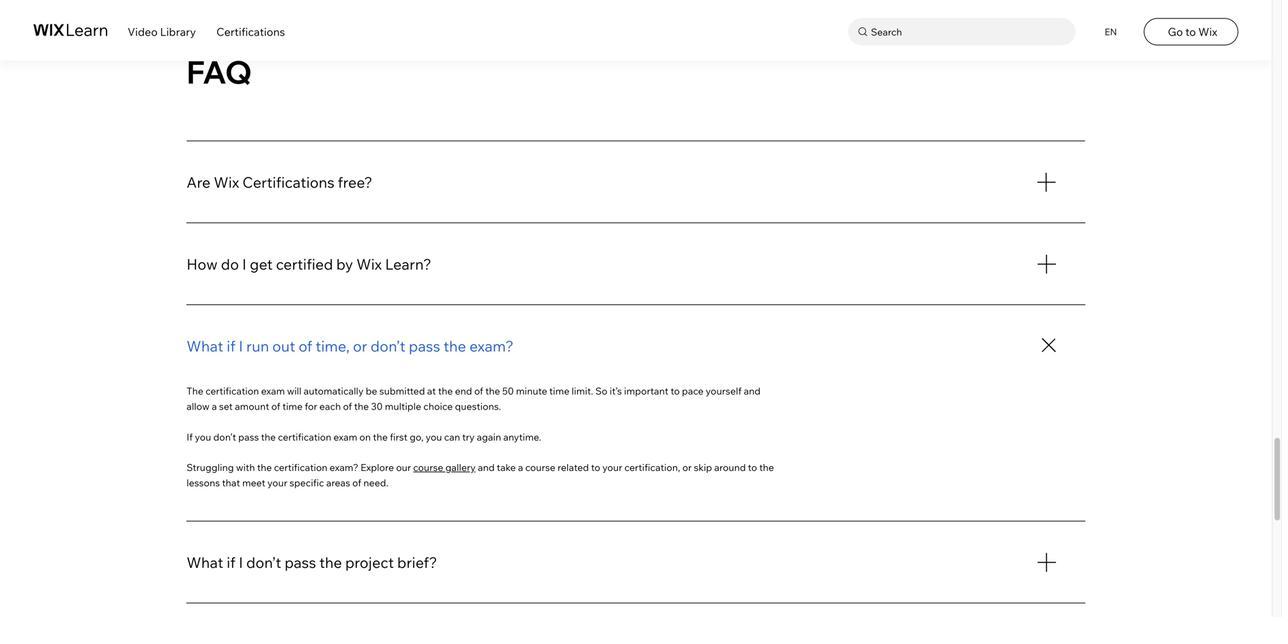 Task type: locate. For each thing, give the bounding box(es) containing it.
0 vertical spatial certification
[[206, 385, 259, 397]]

a
[[212, 401, 217, 413], [518, 462, 523, 474]]

project
[[345, 554, 394, 572]]

course right our
[[413, 462, 443, 474]]

yourself
[[706, 385, 742, 397]]

1 vertical spatial time
[[283, 401, 303, 413]]

try
[[462, 431, 475, 443]]

so
[[596, 385, 608, 397]]

0 vertical spatial or
[[353, 337, 367, 356]]

0 vertical spatial a
[[212, 401, 217, 413]]

1 vertical spatial and
[[478, 462, 495, 474]]

what for what if i don't pass the project brief?
[[187, 554, 223, 572]]

certifications up faq
[[216, 25, 285, 39]]

our
[[396, 462, 411, 474]]

1 vertical spatial a
[[518, 462, 523, 474]]

1 horizontal spatial a
[[518, 462, 523, 474]]

0 horizontal spatial a
[[212, 401, 217, 413]]

to right go
[[1186, 25, 1196, 39]]

the down be
[[354, 401, 369, 413]]

certifications link
[[216, 25, 285, 39]]

if
[[187, 431, 193, 443]]

and inside and take a course related to your certification, or skip around to the lessons that meet your specific areas of need.
[[478, 462, 495, 474]]

or inside and take a course related to your certification, or skip around to the lessons that meet your specific areas of need.
[[683, 462, 692, 474]]

1 horizontal spatial course
[[525, 462, 556, 474]]

1 vertical spatial exam?
[[330, 462, 359, 474]]

certifications inside menu bar
[[216, 25, 285, 39]]

wix
[[1199, 25, 1218, 39], [214, 173, 239, 192], [357, 255, 382, 274]]

certification
[[206, 385, 259, 397], [278, 431, 331, 443], [274, 462, 328, 474]]

1 horizontal spatial don't
[[246, 554, 281, 572]]

allow
[[187, 401, 210, 413]]

0 horizontal spatial you
[[195, 431, 211, 443]]

exam inside the certification exam will automatically be submitted at the end of the 50 minute time limit. so it's important to pace yourself and allow a set amount of time for each of the 30 multiple choice questions.
[[261, 385, 285, 397]]

2 vertical spatial i
[[239, 554, 243, 572]]

pass
[[409, 337, 440, 356], [238, 431, 259, 443], [285, 554, 316, 572]]

a right take
[[518, 462, 523, 474]]

0 vertical spatial what
[[187, 337, 223, 356]]

0 vertical spatial certifications
[[216, 25, 285, 39]]

menu bar
[[0, 0, 1272, 60]]

video
[[128, 25, 158, 39]]

are wix certifications free?
[[187, 173, 373, 192]]

the left 50 at the bottom left of page
[[486, 385, 500, 397]]

exam?
[[470, 337, 514, 356], [330, 462, 359, 474]]

i for get
[[242, 255, 247, 274]]

time,
[[316, 337, 350, 356]]

or left skip
[[683, 462, 692, 474]]

course gallery link
[[413, 462, 476, 474]]

the right around
[[760, 462, 774, 474]]

0 horizontal spatial don't
[[213, 431, 236, 443]]

video library
[[128, 25, 196, 39]]

2 what from the top
[[187, 554, 223, 572]]

of right "amount"
[[271, 401, 280, 413]]

time down the will
[[283, 401, 303, 413]]

exam
[[261, 385, 285, 397], [334, 431, 357, 443]]

to left pace
[[671, 385, 680, 397]]

0 vertical spatial wix
[[1199, 25, 1218, 39]]

take
[[497, 462, 516, 474]]

1 horizontal spatial pass
[[285, 554, 316, 572]]

exam left the on
[[334, 431, 357, 443]]

related
[[558, 462, 589, 474]]

1 vertical spatial i
[[239, 337, 243, 356]]

course
[[413, 462, 443, 474], [525, 462, 556, 474]]

2 if from the top
[[227, 554, 236, 572]]

and right yourself
[[744, 385, 761, 397]]

how
[[187, 255, 218, 274]]

1 vertical spatial or
[[683, 462, 692, 474]]

2 course from the left
[[525, 462, 556, 474]]

certifications
[[216, 25, 285, 39], [243, 173, 335, 192]]

anytime.
[[503, 431, 541, 443]]

struggling
[[187, 462, 234, 474]]

your right meet
[[268, 477, 287, 489]]

you right go,
[[426, 431, 442, 443]]

and inside the certification exam will automatically be submitted at the end of the 50 minute time limit. so it's important to pace yourself and allow a set amount of time for each of the 30 multiple choice questions.
[[744, 385, 761, 397]]

what for what if i run out of time, or don't pass the exam?
[[187, 337, 223, 356]]

2 horizontal spatial don't
[[371, 337, 406, 356]]

1 vertical spatial pass
[[238, 431, 259, 443]]

or
[[353, 337, 367, 356], [683, 462, 692, 474]]

2 horizontal spatial pass
[[409, 337, 440, 356]]

1 if from the top
[[227, 337, 236, 356]]

are
[[187, 173, 211, 192]]

0 vertical spatial exam
[[261, 385, 285, 397]]

0 horizontal spatial course
[[413, 462, 443, 474]]

what if i run out of time, or don't pass the exam?
[[187, 337, 514, 356]]

en
[[1105, 26, 1117, 38]]

time
[[550, 385, 570, 397], [283, 401, 303, 413]]

and left take
[[478, 462, 495, 474]]

1 horizontal spatial and
[[744, 385, 761, 397]]

on
[[360, 431, 371, 443]]

don't
[[371, 337, 406, 356], [213, 431, 236, 443], [246, 554, 281, 572]]

end
[[455, 385, 472, 397]]

wix inside menu bar
[[1199, 25, 1218, 39]]

of
[[299, 337, 312, 356], [474, 385, 483, 397], [271, 401, 280, 413], [343, 401, 352, 413], [352, 477, 361, 489]]

to inside the certification exam will automatically be submitted at the end of the 50 minute time limit. so it's important to pace yourself and allow a set amount of time for each of the 30 multiple choice questions.
[[671, 385, 680, 397]]

1 horizontal spatial or
[[683, 462, 692, 474]]

first
[[390, 431, 408, 443]]

minute
[[516, 385, 547, 397]]

1 vertical spatial wix
[[214, 173, 239, 192]]

of right end
[[474, 385, 483, 397]]

and
[[744, 385, 761, 397], [478, 462, 495, 474]]

again
[[477, 431, 501, 443]]

meet
[[242, 477, 265, 489]]

wix right 'are'
[[214, 173, 239, 192]]

1 vertical spatial exam
[[334, 431, 357, 443]]

2 vertical spatial wix
[[357, 255, 382, 274]]

wix right go
[[1199, 25, 1218, 39]]

the
[[444, 337, 466, 356], [438, 385, 453, 397], [486, 385, 500, 397], [354, 401, 369, 413], [261, 431, 276, 443], [373, 431, 388, 443], [257, 462, 272, 474], [760, 462, 774, 474], [319, 554, 342, 572]]

1 horizontal spatial you
[[426, 431, 442, 443]]

each
[[320, 401, 341, 413]]

your
[[603, 462, 623, 474], [268, 477, 287, 489]]

certification down for
[[278, 431, 331, 443]]

0 vertical spatial i
[[242, 255, 247, 274]]

limit.
[[572, 385, 593, 397]]

a inside and take a course related to your certification, or skip around to the lessons that meet your specific areas of need.
[[518, 462, 523, 474]]

Search text field
[[868, 23, 1073, 41]]

1 vertical spatial your
[[268, 477, 287, 489]]

course left related
[[525, 462, 556, 474]]

the
[[187, 385, 203, 397]]

if
[[227, 337, 236, 356], [227, 554, 236, 572]]

exam left the will
[[261, 385, 285, 397]]

the right the on
[[373, 431, 388, 443]]

exam? up areas
[[330, 462, 359, 474]]

0 vertical spatial time
[[550, 385, 570, 397]]

be
[[366, 385, 377, 397]]

1 horizontal spatial exam
[[334, 431, 357, 443]]

of right each
[[343, 401, 352, 413]]

exam? up 50 at the bottom left of page
[[470, 337, 514, 356]]

0 vertical spatial don't
[[371, 337, 406, 356]]

1 horizontal spatial exam?
[[470, 337, 514, 356]]

0 horizontal spatial pass
[[238, 431, 259, 443]]

1 what from the top
[[187, 337, 223, 356]]

your right related
[[603, 462, 623, 474]]

areas
[[326, 477, 350, 489]]

i
[[242, 255, 247, 274], [239, 337, 243, 356], [239, 554, 243, 572]]

1 vertical spatial certification
[[278, 431, 331, 443]]

certification,
[[625, 462, 680, 474]]

0 horizontal spatial your
[[268, 477, 287, 489]]

brief?
[[397, 554, 437, 572]]

0 vertical spatial if
[[227, 337, 236, 356]]

a inside the certification exam will automatically be submitted at the end of the 50 minute time limit. so it's important to pace yourself and allow a set amount of time for each of the 30 multiple choice questions.
[[212, 401, 217, 413]]

at
[[427, 385, 436, 397]]

2 vertical spatial pass
[[285, 554, 316, 572]]

or right time,
[[353, 337, 367, 356]]

explore
[[361, 462, 394, 474]]

and take a course related to your certification, or skip around to the lessons that meet your specific areas of need.
[[187, 462, 774, 489]]

0 vertical spatial and
[[744, 385, 761, 397]]

1 vertical spatial certifications
[[243, 173, 335, 192]]

course inside and take a course related to your certification, or skip around to the lessons that meet your specific areas of need.
[[525, 462, 556, 474]]

1 vertical spatial don't
[[213, 431, 236, 443]]

0 horizontal spatial exam
[[261, 385, 285, 397]]

1 vertical spatial if
[[227, 554, 236, 572]]

what
[[187, 337, 223, 356], [187, 554, 223, 572]]

time left limit.
[[550, 385, 570, 397]]

certification up specific
[[274, 462, 328, 474]]

of right areas
[[352, 477, 361, 489]]

1 horizontal spatial your
[[603, 462, 623, 474]]

certification inside the certification exam will automatically be submitted at the end of the 50 minute time limit. so it's important to pace yourself and allow a set amount of time for each of the 30 multiple choice questions.
[[206, 385, 259, 397]]

need.
[[364, 477, 389, 489]]

you
[[195, 431, 211, 443], [426, 431, 442, 443]]

certifications left free? at top left
[[243, 173, 335, 192]]

a left set
[[212, 401, 217, 413]]

automatically
[[304, 385, 364, 397]]

menu bar containing video library
[[0, 0, 1272, 60]]

1 vertical spatial what
[[187, 554, 223, 572]]

the left project
[[319, 554, 342, 572]]

the up meet
[[257, 462, 272, 474]]

wix right by
[[357, 255, 382, 274]]

0 horizontal spatial wix
[[214, 173, 239, 192]]

0 horizontal spatial and
[[478, 462, 495, 474]]

go to wix link
[[1144, 18, 1239, 46]]

2 horizontal spatial wix
[[1199, 25, 1218, 39]]

struggling with the certification exam? explore our course gallery
[[187, 462, 476, 474]]

certification up set
[[206, 385, 259, 397]]

to
[[1186, 25, 1196, 39], [671, 385, 680, 397], [591, 462, 600, 474], [748, 462, 757, 474]]

the inside and take a course related to your certification, or skip around to the lessons that meet your specific areas of need.
[[760, 462, 774, 474]]

choice
[[424, 401, 453, 413]]

you right if
[[195, 431, 211, 443]]

set
[[219, 401, 233, 413]]

it's
[[610, 385, 622, 397]]

will
[[287, 385, 302, 397]]

skip
[[694, 462, 712, 474]]



Task type: describe. For each thing, give the bounding box(es) containing it.
the down "amount"
[[261, 431, 276, 443]]

learn?
[[385, 255, 432, 274]]

if for run
[[227, 337, 236, 356]]

questions.
[[455, 401, 501, 413]]

1 horizontal spatial wix
[[357, 255, 382, 274]]

to right related
[[591, 462, 600, 474]]

go to wix
[[1168, 25, 1218, 39]]

pace
[[682, 385, 704, 397]]

what if i don't pass the project brief?
[[187, 554, 437, 572]]

lessons
[[187, 477, 220, 489]]

0 horizontal spatial or
[[353, 337, 367, 356]]

the up end
[[444, 337, 466, 356]]

of inside and take a course related to your certification, or skip around to the lessons that meet your specific areas of need.
[[352, 477, 361, 489]]

1 horizontal spatial time
[[550, 385, 570, 397]]

important
[[624, 385, 669, 397]]

0 vertical spatial exam?
[[470, 337, 514, 356]]

run
[[246, 337, 269, 356]]

to right around
[[748, 462, 757, 474]]

go
[[1168, 25, 1183, 39]]

out
[[272, 337, 295, 356]]

if you don't pass the certification exam on the first go, you can try again anytime.
[[187, 431, 544, 443]]

can
[[444, 431, 460, 443]]

get
[[250, 255, 273, 274]]

0 vertical spatial pass
[[409, 337, 440, 356]]

around
[[714, 462, 746, 474]]

30 multiple
[[371, 401, 421, 413]]

2 vertical spatial certification
[[274, 462, 328, 474]]

en button
[[1097, 18, 1124, 46]]

amount
[[235, 401, 269, 413]]

1 you from the left
[[195, 431, 211, 443]]

free?
[[338, 173, 373, 192]]

of right "out"
[[299, 337, 312, 356]]

submitted
[[380, 385, 425, 397]]

0 vertical spatial your
[[603, 462, 623, 474]]

certified
[[276, 255, 333, 274]]

with
[[236, 462, 255, 474]]

2 vertical spatial don't
[[246, 554, 281, 572]]

library
[[160, 25, 196, 39]]

video library link
[[128, 25, 196, 39]]

the right at
[[438, 385, 453, 397]]

specific
[[290, 477, 324, 489]]

how do i get certified by wix learn?
[[187, 255, 432, 274]]

i for don't
[[239, 554, 243, 572]]

by
[[336, 255, 353, 274]]

the certification exam will automatically be submitted at the end of the 50 minute time limit. so it's important to pace yourself and allow a set amount of time for each of the 30 multiple choice questions.
[[187, 385, 761, 413]]

2 you from the left
[[426, 431, 442, 443]]

do
[[221, 255, 239, 274]]

50
[[502, 385, 514, 397]]

0 horizontal spatial time
[[283, 401, 303, 413]]

if for don't
[[227, 554, 236, 572]]

that
[[222, 477, 240, 489]]

i for run
[[239, 337, 243, 356]]

1 course from the left
[[413, 462, 443, 474]]

0 horizontal spatial exam?
[[330, 462, 359, 474]]

go,
[[410, 431, 424, 443]]

for
[[305, 401, 317, 413]]

faq
[[187, 52, 252, 91]]

gallery
[[446, 462, 476, 474]]



Task type: vqa. For each thing, say whether or not it's contained in the screenshot.
Migrate in stop your scroll.. you found us!! we are a small company founded by accomplished business owners looking to help other entrepreneurs like us to get the most use out of their website! we work with clients big and small to help you reach your sales goals. some services we offer: web design - informational websites - e-commerce websites - website redesign - migrate website to wix from any other platform. - simple classic design to very advanced designs (classic websites / advanced websites ) seo: - local seo (get found on google locally) - on-site seo - off-site seo social media management: this is an add on service, and available only to select clients. check out some of our favorite work: jlinvestors.com thetipsylibrarian.com 911law.com careerprotagonists.com atmosphericanalyticalservices.com columbuscleaning.com beehivedent.com wecleanyoulean.com faknostics.com we can make any design! if you find a website that you want yours to be similar to, that is a a great way to plan the design. design quality above the rest. schedule a meeting with robert! https://calendly.com/robert-nobs/30min show less
no



